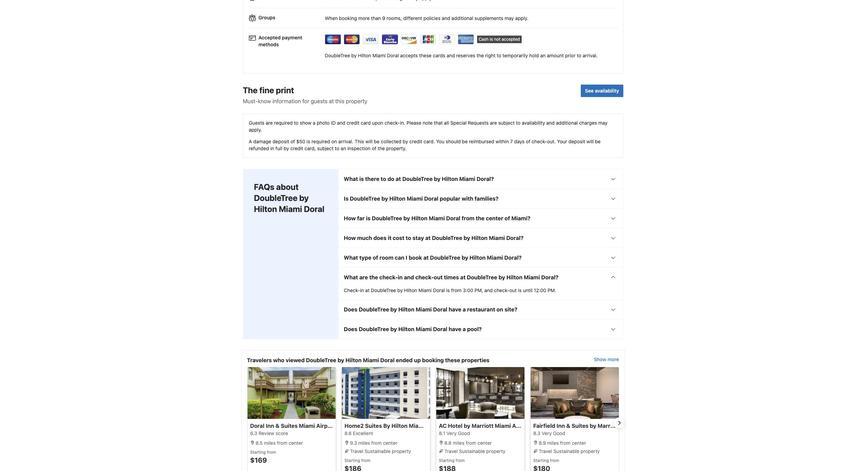 Task type: describe. For each thing, give the bounding box(es) containing it.
guests are required to show a photo id and credit card upon check-in. please note that all special requests are subject to availability and additional charges may apply.
[[249, 120, 608, 133]]

doubletree inside dropdown button
[[402, 176, 433, 182]]

is inside accepted payment methods and conditions element
[[490, 37, 493, 42]]

temporarily
[[503, 53, 528, 58]]

travel for home2
[[350, 449, 363, 455]]

7
[[510, 139, 513, 145]]

card.
[[424, 139, 435, 145]]

doubletree up the travelers who viewed doubletree by hilton miami doral ended up booking these properties
[[359, 326, 389, 333]]

the fine print must-know information for guests at this property
[[243, 85, 367, 104]]

by inside is doubletree by hilton miami doral popular with families? dropdown button
[[382, 196, 388, 202]]

doubletree up it
[[372, 215, 402, 222]]

american express image
[[458, 35, 474, 44]]

miles for home2
[[358, 441, 370, 446]]

maestro image
[[325, 35, 341, 44]]

is inside dropdown button
[[359, 176, 364, 182]]

starting from for fairfield
[[533, 459, 559, 464]]

times
[[444, 275, 459, 281]]

center for fairfield inn & suites by marriott miami airport west/doral
[[572, 441, 586, 446]]

starting for home2 suites by hilton miami doral west airport, fl
[[345, 459, 360, 464]]

accepted
[[258, 35, 281, 40]]

2 deposit from the left
[[569, 139, 585, 145]]

from down airport, at the right of the page
[[466, 441, 476, 446]]

have for restaurant
[[449, 307, 461, 313]]

cash
[[479, 37, 489, 42]]

the down type
[[369, 275, 378, 281]]

is
[[344, 196, 349, 202]]

see availability button
[[581, 85, 623, 97]]

from inside starting from $169
[[267, 450, 276, 455]]

check- down what type of room can i book at doubletree by hilton miami doral?
[[415, 275, 434, 281]]

this
[[355, 139, 364, 145]]

1 vertical spatial these
[[445, 358, 460, 364]]

at right book
[[423, 255, 429, 261]]

within
[[496, 139, 509, 145]]

does doubletree by hilton miami doral have a restaurant on site? button
[[338, 300, 623, 320]]

0 vertical spatial may
[[505, 15, 514, 21]]

to right the prior
[[577, 53, 581, 58]]

to up days
[[516, 120, 521, 126]]

viewed
[[286, 358, 305, 364]]

show more link
[[594, 357, 619, 365]]

rooms,
[[387, 15, 402, 21]]

book
[[409, 255, 422, 261]]

check-
[[344, 288, 360, 294]]

full
[[276, 146, 282, 151]]

cards
[[433, 53, 445, 58]]

miami inside is doubletree by hilton miami doral popular with families? dropdown button
[[407, 196, 423, 202]]

airport for west/doral
[[512, 423, 531, 430]]

for
[[302, 98, 309, 104]]

from down 'times'
[[451, 288, 462, 294]]

1 be from the left
[[374, 139, 380, 145]]

carte blanche image
[[382, 35, 398, 44]]

doubletree by hilton miami doral accepts these cards and reserves the right to temporarily hold an amount prior to arrival.
[[325, 53, 598, 58]]

faqs about doubletree by hilton miami doral
[[254, 182, 324, 214]]

check- inside a damage deposit of $50 is required on arrival. this will be collected by credit card. you should be reimbursed within 7 days of check-out. your deposit will be refunded in full by credit card, subject to an inspection of the property.
[[532, 139, 547, 145]]

miami inside ac hotel by marriott miami airport west/doral 8.1 very good
[[495, 423, 511, 430]]

0 vertical spatial an
[[540, 53, 546, 58]]

are for what are the check-in and check-out times at doubletree by hilton miami doral?
[[359, 275, 368, 281]]

miami inside faqs about doubletree by hilton miami doral
[[279, 204, 302, 214]]

from down 8.9 miles from center
[[550, 459, 559, 464]]

travel sustainable property for by
[[443, 449, 506, 455]]

from inside dropdown button
[[462, 215, 475, 222]]

required inside guests are required to show a photo id and credit card upon check-in. please note that all special requests are subject to availability and additional charges may apply.
[[274, 120, 293, 126]]

than
[[371, 15, 381, 21]]

by
[[383, 423, 390, 430]]

sustainable for &
[[554, 449, 579, 455]]

pool?
[[467, 326, 482, 333]]

how much does it cost to stay at doubletree by hilton miami doral?
[[344, 235, 524, 241]]

what for what are the check-in and check-out times at doubletree by hilton miami doral?
[[344, 275, 358, 281]]

of right days
[[526, 139, 531, 145]]

this
[[335, 98, 344, 104]]

methods
[[258, 41, 279, 47]]

miami inside fairfield inn & suites by marriott miami airport west/doral 8.3 very good
[[621, 423, 637, 430]]

starting for ac hotel by marriott miami airport west/doral
[[439, 459, 455, 464]]

2 horizontal spatial are
[[490, 120, 497, 126]]

are for guests are required to show a photo id and credit card upon check-in. please note that all special requests are subject to availability and additional charges may apply.
[[266, 120, 273, 126]]

that
[[434, 120, 443, 126]]

what for what is there to do at doubletree by hilton miami doral?
[[344, 176, 358, 182]]

photo
[[317, 120, 330, 126]]

6.3 review
[[250, 431, 274, 437]]

your
[[557, 139, 567, 145]]

airport for west
[[316, 423, 335, 430]]

does doubletree by hilton miami doral have a restaurant on site?
[[344, 307, 517, 313]]

supplements
[[475, 15, 503, 21]]

when
[[325, 15, 338, 21]]

travel for fairfield
[[539, 449, 552, 455]]

visa image
[[363, 35, 379, 44]]

at inside dropdown button
[[396, 176, 401, 182]]

inn for fairfield
[[557, 423, 565, 430]]

fairfield inn & suites by marriott miami airport west/doral 8.3 very good
[[533, 423, 688, 437]]

show
[[300, 120, 312, 126]]

miami inside does doubletree by hilton miami doral have a pool? dropdown button
[[416, 326, 432, 333]]

miles for ac
[[453, 441, 465, 446]]

guests
[[249, 120, 264, 126]]

0 vertical spatial these
[[419, 53, 432, 58]]

mastercard image
[[344, 35, 360, 44]]

travel sustainable property for by
[[349, 449, 411, 455]]

different
[[403, 15, 422, 21]]

hilton inside home2 suites by hilton miami doral west airport, fl 8.6 excellent
[[392, 423, 408, 430]]

what for what type of room can i book at doubletree by hilton miami doral?
[[344, 255, 358, 261]]

starting from $169
[[250, 450, 276, 465]]

stay
[[413, 235, 424, 241]]

from down 9.3 miles from center
[[361, 459, 370, 464]]

doubletree up what are the check-in and check-out times at doubletree by hilton miami doral?
[[430, 255, 460, 261]]

fl
[[479, 423, 484, 430]]

of left 'miami?'
[[505, 215, 510, 222]]

8.5
[[256, 441, 263, 446]]

doubletree right viewed
[[306, 358, 336, 364]]

and up out.
[[546, 120, 555, 126]]

hold
[[529, 53, 539, 58]]

from down 8.6 excellent
[[371, 441, 382, 446]]

by inside the how much does it cost to stay at doubletree by hilton miami doral? dropdown button
[[464, 235, 470, 241]]

1 horizontal spatial arrival.
[[583, 53, 598, 58]]

there
[[365, 176, 379, 182]]

and right policies
[[442, 15, 450, 21]]

does for does doubletree by hilton miami doral have a pool?
[[344, 326, 357, 333]]

miles for fairfield
[[547, 441, 559, 446]]

does for does doubletree by hilton miami doral have a restaurant on site?
[[344, 307, 357, 313]]

how for how much does it cost to stay at doubletree by hilton miami doral?
[[344, 235, 356, 241]]

does doubletree by hilton miami doral have a pool?
[[344, 326, 482, 333]]

1 deposit from the left
[[273, 139, 289, 145]]

to right right at top right
[[497, 53, 501, 58]]

show more
[[594, 357, 619, 363]]

days
[[514, 139, 525, 145]]

additional inside guests are required to show a photo id and credit card upon check-in. please note that all special requests are subject to availability and additional charges may apply.
[[556, 120, 578, 126]]

hilton inside 'dropdown button'
[[398, 307, 414, 313]]

0 horizontal spatial more
[[358, 15, 370, 21]]

availability inside guests are required to show a photo id and credit card upon check-in. please note that all special requests are subject to availability and additional charges may apply.
[[522, 120, 545, 126]]

guests
[[311, 98, 328, 104]]

by inside fairfield inn & suites by marriott miami airport west/doral 8.3 very good
[[590, 423, 597, 430]]

all
[[444, 120, 449, 126]]

from down score
[[277, 441, 287, 446]]

travelers who viewed doubletree by hilton miami doral ended up booking these properties
[[247, 358, 490, 364]]

miles for doral
[[264, 441, 276, 446]]

home2
[[345, 423, 364, 430]]

by inside does doubletree by hilton miami doral have a restaurant on site? 'dropdown button'
[[390, 307, 397, 313]]

& for fairfield
[[566, 423, 570, 430]]

how for how far is doubletree by hilton miami doral from the center of miami?
[[344, 215, 356, 222]]

and right cards at top
[[447, 53, 455, 58]]

the up the how much does it cost to stay at doubletree by hilton miami doral? dropdown button
[[476, 215, 485, 222]]

how far is doubletree by hilton miami doral from the center of miami?
[[344, 215, 531, 222]]

doubletree up 3:00 pm,
[[467, 275, 497, 281]]

with
[[462, 196, 473, 202]]

popular
[[440, 196, 460, 202]]

hilton inside dropdown button
[[442, 176, 458, 182]]

west/doral inside fairfield inn & suites by marriott miami airport west/doral 8.3 very good
[[659, 423, 688, 430]]

from down "8.8 miles from center"
[[456, 459, 465, 464]]

accepted
[[502, 37, 520, 42]]

availability inside button
[[595, 88, 619, 94]]

of right inspection
[[372, 146, 376, 151]]

accordion control element
[[338, 169, 623, 340]]

ac
[[439, 423, 447, 430]]

0 vertical spatial additional
[[452, 15, 473, 21]]

hilton inside faqs about doubletree by hilton miami doral
[[254, 204, 277, 214]]

of left $50
[[291, 139, 295, 145]]

at inside the fine print must-know information for guests at this property
[[329, 98, 334, 104]]

doral inside 'dropdown button'
[[433, 307, 447, 313]]

good inside fairfield inn & suites by marriott miami airport west/doral 8.3 very good
[[553, 431, 565, 437]]

8.8
[[444, 441, 452, 446]]

should
[[446, 139, 461, 145]]

doubletree inside 'dropdown button'
[[359, 307, 389, 313]]

1 horizontal spatial apply.
[[515, 15, 529, 21]]

in.
[[400, 120, 405, 126]]

2 be from the left
[[462, 139, 468, 145]]

fine
[[259, 85, 274, 95]]

and down what are the check-in and check-out times at doubletree by hilton miami doral? dropdown button
[[485, 288, 493, 294]]

2 horizontal spatial credit
[[409, 139, 422, 145]]

does doubletree by hilton miami doral have a pool? button
[[338, 320, 623, 339]]

8.9 miles from center
[[538, 441, 586, 446]]

charges
[[579, 120, 597, 126]]

accepts
[[400, 53, 418, 58]]

collected
[[381, 139, 401, 145]]

a for does doubletree by hilton miami doral have a restaurant on site?
[[463, 307, 466, 313]]

west/doral inside ac hotel by marriott miami airport west/doral 8.1 very good
[[533, 423, 562, 430]]

at right 'times'
[[460, 275, 466, 281]]

by inside does doubletree by hilton miami doral have a pool? dropdown button
[[390, 326, 397, 333]]

when booking more than 9 rooms, different policies and additional supplements may apply.
[[325, 15, 529, 21]]

is down what are the check-in and check-out times at doubletree by hilton miami doral?
[[446, 288, 450, 294]]

apply. inside guests are required to show a photo id and credit card upon check-in. please note that all special requests are subject to availability and additional charges may apply.
[[249, 127, 262, 133]]



Task type: locate. For each thing, give the bounding box(es) containing it.
doubletree right is
[[350, 196, 380, 202]]

by inside ac hotel by marriott miami airport west/doral 8.1 very good
[[464, 423, 470, 430]]

2 marriott from the left
[[598, 423, 620, 430]]

out.
[[547, 139, 556, 145]]

1 marriott from the left
[[472, 423, 494, 430]]

center for ac hotel by marriott miami airport west/doral
[[478, 441, 492, 446]]

the inside a damage deposit of $50 is required on arrival. this will be collected by credit card. you should be reimbursed within 7 days of check-out. your deposit will be refunded in full by credit card, subject to an inspection of the property.
[[378, 146, 385, 151]]

travel for ac
[[444, 449, 458, 455]]

1 does from the top
[[344, 307, 357, 313]]

discover image
[[401, 35, 417, 44]]

from down with
[[462, 215, 475, 222]]

3 suites from the left
[[572, 423, 589, 430]]

to inside a damage deposit of $50 is required on arrival. this will be collected by credit card. you should be reimbursed within 7 days of check-out. your deposit will be refunded in full by credit card, subject to an inspection of the property.
[[335, 146, 339, 151]]

at right check-
[[365, 288, 370, 294]]

miami inside home2 suites by hilton miami doral west airport, fl 8.6 excellent
[[409, 423, 425, 430]]

2 what from the top
[[344, 255, 358, 261]]

prior
[[565, 53, 576, 58]]

diners club image
[[439, 35, 455, 44]]

doral inside doral inn & suites miami airport west 6.3 review score
[[250, 423, 264, 430]]

please
[[407, 120, 421, 126]]

check- down room in the left of the page
[[379, 275, 398, 281]]

2 horizontal spatial be
[[595, 139, 601, 145]]

$169 region
[[242, 368, 688, 472]]

these left cards at top
[[419, 53, 432, 58]]

airport,
[[457, 423, 478, 430]]

1 horizontal spatial an
[[540, 53, 546, 58]]

0 horizontal spatial additional
[[452, 15, 473, 21]]

how
[[344, 215, 356, 222], [344, 235, 356, 241]]

the
[[243, 85, 258, 95]]

center down doral inn & suites miami airport west 6.3 review score
[[289, 441, 303, 446]]

policies
[[424, 15, 441, 21]]

subject
[[498, 120, 515, 126], [317, 146, 334, 151]]

special
[[450, 120, 467, 126]]

upon
[[372, 120, 383, 126]]

you
[[436, 139, 445, 145]]

subject inside a damage deposit of $50 is required on arrival. this will be collected by credit card. you should be reimbursed within 7 days of check-out. your deposit will be refunded in full by credit card, subject to an inspection of the property.
[[317, 146, 334, 151]]

0 horizontal spatial are
[[266, 120, 273, 126]]

marriott
[[472, 423, 494, 430], [598, 423, 620, 430]]

until
[[523, 288, 533, 294]]

groups
[[258, 15, 275, 20]]

0 horizontal spatial will
[[365, 139, 373, 145]]

center inside dropdown button
[[486, 215, 503, 222]]

west inside home2 suites by hilton miami doral west airport, fl 8.6 excellent
[[442, 423, 456, 430]]

2 west/doral from the left
[[659, 423, 688, 430]]

1 vertical spatial subject
[[317, 146, 334, 151]]

suites up 8.9 miles from center
[[572, 423, 589, 430]]

a inside guests are required to show a photo id and credit card upon check-in. please note that all special requests are subject to availability and additional charges may apply.
[[313, 120, 315, 126]]

are right 'guests'
[[266, 120, 273, 126]]

2 does from the top
[[344, 326, 357, 333]]

miami inside how far is doubletree by hilton miami doral from the center of miami? dropdown button
[[429, 215, 445, 222]]

1 horizontal spatial deposit
[[569, 139, 585, 145]]

a inside 'dropdown button'
[[463, 307, 466, 313]]

be right 'should'
[[462, 139, 468, 145]]

card
[[361, 120, 371, 126]]

on inside 'dropdown button'
[[497, 307, 503, 313]]

1 horizontal spatial availability
[[595, 88, 619, 94]]

&
[[275, 423, 279, 430], [566, 423, 570, 430]]

0 vertical spatial have
[[449, 307, 461, 313]]

see availability
[[585, 88, 619, 94]]

west for airport
[[337, 423, 350, 430]]

doubletree up is doubletree by hilton miami doral popular with families?
[[402, 176, 433, 182]]

0 horizontal spatial suites
[[281, 423, 298, 430]]

2 how from the top
[[344, 235, 356, 241]]

0 horizontal spatial may
[[505, 15, 514, 21]]

0 vertical spatial out
[[434, 275, 443, 281]]

suites for fairfield
[[572, 423, 589, 430]]

1 horizontal spatial in
[[360, 288, 364, 294]]

a
[[249, 139, 252, 145]]

0 horizontal spatial west
[[337, 423, 350, 430]]

0 horizontal spatial good
[[458, 431, 470, 437]]

1 vertical spatial in
[[398, 275, 403, 281]]

starting down 9.3
[[345, 459, 360, 464]]

1 sustainable from the left
[[365, 449, 391, 455]]

3 sustainable from the left
[[554, 449, 579, 455]]

accepted payment methods and conditions element
[[249, 31, 617, 47]]

travel
[[350, 449, 363, 455], [444, 449, 458, 455], [539, 449, 552, 455]]

inn up 6.3 review
[[266, 423, 274, 430]]

inn inside doral inn & suites miami airport west 6.3 review score
[[266, 423, 274, 430]]

to left stay
[[406, 235, 411, 241]]

at right stay
[[425, 235, 431, 241]]

a left pool? at the right of the page
[[463, 326, 466, 333]]

required up card,
[[312, 139, 330, 145]]

marriott inside fairfield inn & suites by marriott miami airport west/doral 8.3 very good
[[598, 423, 620, 430]]

amount
[[547, 53, 564, 58]]

by inside what are the check-in and check-out times at doubletree by hilton miami doral? dropdown button
[[499, 275, 505, 281]]

8.8 miles from center
[[443, 441, 492, 446]]

who
[[273, 358, 284, 364]]

ac hotel by marriott miami airport west/doral 8.1 very good
[[439, 423, 562, 437]]

an left inspection
[[341, 146, 346, 151]]

suites inside doral inn & suites miami airport west 6.3 review score
[[281, 423, 298, 430]]

cost
[[393, 235, 404, 241]]

1 horizontal spatial starting from
[[439, 459, 465, 464]]

a for does doubletree by hilton miami doral have a pool?
[[463, 326, 466, 333]]

starting down 8.9
[[533, 459, 549, 464]]

starting inside starting from $169
[[250, 450, 266, 455]]

0 horizontal spatial marriott
[[472, 423, 494, 430]]

center
[[486, 215, 503, 222], [289, 441, 303, 446], [383, 441, 397, 446], [478, 441, 492, 446], [572, 441, 586, 446]]

1 horizontal spatial are
[[359, 275, 368, 281]]

1 suites from the left
[[281, 423, 298, 430]]

$169
[[250, 457, 267, 465]]

show
[[594, 357, 606, 363]]

2 airport from the left
[[512, 423, 531, 430]]

west/doral
[[533, 423, 562, 430], [659, 423, 688, 430]]

reimbursed
[[469, 139, 494, 145]]

1 travel from the left
[[350, 449, 363, 455]]

center down by
[[383, 441, 397, 446]]

miles right 9.3
[[358, 441, 370, 446]]

up
[[414, 358, 421, 364]]

1 horizontal spatial west/doral
[[659, 423, 688, 430]]

credit left "card."
[[409, 139, 422, 145]]

0 horizontal spatial inn
[[266, 423, 274, 430]]

west up 8.1 very
[[442, 423, 456, 430]]

center down fairfield inn & suites by marriott miami airport west/doral 8.3 very good
[[572, 441, 586, 446]]

miami inside does doubletree by hilton miami doral have a restaurant on site? 'dropdown button'
[[416, 307, 432, 313]]

doubletree inside faqs about doubletree by hilton miami doral
[[254, 193, 298, 203]]

these
[[419, 53, 432, 58], [445, 358, 460, 364]]

1 horizontal spatial out
[[510, 288, 517, 294]]

1 vertical spatial credit
[[409, 139, 422, 145]]

much
[[357, 235, 372, 241]]

how far is doubletree by hilton miami doral from the center of miami? button
[[338, 209, 623, 228]]

2 starting from from the left
[[439, 459, 465, 464]]

0 horizontal spatial apply.
[[249, 127, 262, 133]]

not
[[494, 37, 501, 42]]

how left "far"
[[344, 215, 356, 222]]

starting from for home2
[[345, 459, 370, 464]]

arrival. inside a damage deposit of $50 is required on arrival. this will be collected by credit card. you should be reimbursed within 7 days of check-out. your deposit will be refunded in full by credit card, subject to an inspection of the property.
[[338, 139, 353, 145]]

and right id
[[337, 120, 345, 126]]

doubletree right check-
[[371, 288, 396, 294]]

0 vertical spatial booking
[[339, 15, 357, 21]]

check- inside guests are required to show a photo id and credit card upon check-in. please note that all special requests are subject to availability and additional charges may apply.
[[385, 120, 400, 126]]

requests
[[468, 120, 489, 126]]

doral inside faqs about doubletree by hilton miami doral
[[304, 204, 324, 214]]

airport inside fairfield inn & suites by marriott miami airport west/doral 8.3 very good
[[638, 423, 657, 430]]

3 airport from the left
[[638, 423, 657, 430]]

1 horizontal spatial travel sustainable property
[[443, 449, 506, 455]]

1 horizontal spatial more
[[608, 357, 619, 363]]

to left inspection
[[335, 146, 339, 151]]

0 horizontal spatial in
[[270, 146, 274, 151]]

on inside a damage deposit of $50 is required on arrival. this will be collected by credit card. you should be reimbursed within 7 days of check-out. your deposit will be refunded in full by credit card, subject to an inspection of the property.
[[331, 139, 337, 145]]

sustainable down 9.3 miles from center
[[365, 449, 391, 455]]

what inside dropdown button
[[344, 176, 358, 182]]

must-
[[243, 98, 258, 104]]

is up card,
[[307, 139, 310, 145]]

travel sustainable property for &
[[538, 449, 600, 455]]

1 good from the left
[[458, 431, 470, 437]]

good
[[458, 431, 470, 437], [553, 431, 565, 437]]

0 vertical spatial subject
[[498, 120, 515, 126]]

have inside dropdown button
[[449, 326, 461, 333]]

starting from down 8.9
[[533, 459, 559, 464]]

0 horizontal spatial sustainable
[[365, 449, 391, 455]]

doral? inside dropdown button
[[477, 176, 494, 182]]

check- right upon
[[385, 120, 400, 126]]

miami inside doral inn & suites miami airport west 6.3 review score
[[299, 423, 315, 430]]

1 will from the left
[[365, 139, 373, 145]]

1 vertical spatial apply.
[[249, 127, 262, 133]]

good up 8.9 miles from center
[[553, 431, 565, 437]]

starting up $169
[[250, 450, 266, 455]]

miami
[[373, 53, 386, 58], [459, 176, 475, 182], [407, 196, 423, 202], [279, 204, 302, 214], [429, 215, 445, 222], [489, 235, 505, 241], [487, 255, 503, 261], [524, 275, 540, 281], [419, 288, 432, 294], [416, 307, 432, 313], [416, 326, 432, 333], [363, 358, 379, 364], [299, 423, 315, 430], [409, 423, 425, 430], [495, 423, 511, 430], [621, 423, 637, 430]]

information
[[273, 98, 301, 104]]

what up check-
[[344, 275, 358, 281]]

travel sustainable property down 8.9 miles from center
[[538, 449, 600, 455]]

payment
[[282, 35, 302, 40]]

required
[[274, 120, 293, 126], [312, 139, 330, 145]]

1 vertical spatial booking
[[422, 358, 444, 364]]

0 horizontal spatial airport
[[316, 423, 335, 430]]

1 horizontal spatial subject
[[498, 120, 515, 126]]

score
[[276, 431, 288, 437]]

3 what from the top
[[344, 275, 358, 281]]

& inside fairfield inn & suites by marriott miami airport west/doral 8.3 very good
[[566, 423, 570, 430]]

out left until
[[510, 288, 517, 294]]

have down the check-in at doubletree by hilton miami doral is from 3:00 pm, and check-out is until 12:00 pm.
[[449, 307, 461, 313]]

9.3
[[350, 441, 357, 446]]

may inside guests are required to show a photo id and credit card upon check-in. please note that all special requests are subject to availability and additional charges may apply.
[[598, 120, 608, 126]]

i
[[406, 255, 407, 261]]

restaurant
[[467, 307, 495, 313]]

12:00 pm.
[[534, 288, 556, 294]]

1 vertical spatial does
[[344, 326, 357, 333]]

on left site?
[[497, 307, 503, 313]]

1 west/doral from the left
[[533, 423, 562, 430]]

good down airport, at the right of the page
[[458, 431, 470, 437]]

1 miles from the left
[[264, 441, 276, 446]]

miami inside the how much does it cost to stay at doubletree by hilton miami doral? dropdown button
[[489, 235, 505, 241]]

travel down 8.9
[[539, 449, 552, 455]]

1 horizontal spatial travel
[[444, 449, 458, 455]]

1 vertical spatial a
[[463, 307, 466, 313]]

8.6 excellent
[[345, 431, 373, 437]]

2 vertical spatial what
[[344, 275, 358, 281]]

card,
[[305, 146, 316, 151]]

on down id
[[331, 139, 337, 145]]

0 horizontal spatial required
[[274, 120, 293, 126]]

the left right at top right
[[477, 53, 484, 58]]

2 will from the left
[[587, 139, 594, 145]]

miami inside what type of room can i book at doubletree by hilton miami doral? dropdown button
[[487, 255, 503, 261]]

can
[[395, 255, 404, 261]]

suites inside home2 suites by hilton miami doral west airport, fl 8.6 excellent
[[365, 423, 382, 430]]

1 travel sustainable property from the left
[[349, 449, 411, 455]]

out inside dropdown button
[[434, 275, 443, 281]]

does inside dropdown button
[[344, 326, 357, 333]]

2 suites from the left
[[365, 423, 382, 430]]

travel sustainable property down "8.8 miles from center"
[[443, 449, 506, 455]]

an right the hold
[[540, 53, 546, 58]]

1 inn from the left
[[266, 423, 274, 430]]

inn for doral
[[266, 423, 274, 430]]

1 vertical spatial required
[[312, 139, 330, 145]]

0 horizontal spatial starting from
[[345, 459, 370, 464]]

2 travel sustainable property from the left
[[443, 449, 506, 455]]

3 starting from from the left
[[533, 459, 559, 464]]

doral
[[387, 53, 399, 58], [424, 196, 439, 202], [304, 204, 324, 214], [446, 215, 461, 222], [433, 288, 445, 294], [433, 307, 447, 313], [433, 326, 447, 333], [380, 358, 395, 364], [250, 423, 264, 430], [426, 423, 441, 430]]

1 horizontal spatial &
[[566, 423, 570, 430]]

by inside what is there to do at doubletree by hilton miami doral? dropdown button
[[434, 176, 441, 182]]

travelers
[[247, 358, 272, 364]]

miles right 8.8 at bottom right
[[453, 441, 465, 446]]

sustainable for by
[[459, 449, 485, 455]]

to left show
[[294, 120, 299, 126]]

2 travel from the left
[[444, 449, 458, 455]]

2 horizontal spatial travel sustainable property
[[538, 449, 600, 455]]

property.
[[386, 146, 406, 151]]

suites for doral
[[281, 423, 298, 430]]

airport
[[316, 423, 335, 430], [512, 423, 531, 430], [638, 423, 657, 430]]

0 horizontal spatial an
[[341, 146, 346, 151]]

sustainable for by
[[365, 449, 391, 455]]

required inside a damage deposit of $50 is required on arrival. this will be collected by credit card. you should be reimbursed within 7 days of check-out. your deposit will be refunded in full by credit card, subject to an inspection of the property.
[[312, 139, 330, 145]]

0 horizontal spatial these
[[419, 53, 432, 58]]

and inside what are the check-in and check-out times at doubletree by hilton miami doral? dropdown button
[[404, 275, 414, 281]]

miami inside what are the check-in and check-out times at doubletree by hilton miami doral? dropdown button
[[524, 275, 540, 281]]

suites inside fairfield inn & suites by marriott miami airport west/doral 8.3 very good
[[572, 423, 589, 430]]

0 vertical spatial apply.
[[515, 15, 529, 21]]

1 west from the left
[[337, 423, 350, 430]]

site?
[[505, 307, 517, 313]]

west inside doral inn & suites miami airport west 6.3 review score
[[337, 423, 350, 430]]

1 horizontal spatial additional
[[556, 120, 578, 126]]

cash is not accepted
[[479, 37, 520, 42]]

1 vertical spatial arrival.
[[338, 139, 353, 145]]

and
[[442, 15, 450, 21], [447, 53, 455, 58], [337, 120, 345, 126], [546, 120, 555, 126], [404, 275, 414, 281], [485, 288, 493, 294]]

inn inside fairfield inn & suites by marriott miami airport west/doral 8.3 very good
[[557, 423, 565, 430]]

2 vertical spatial credit
[[290, 146, 303, 151]]

center for doral inn & suites miami airport west
[[289, 441, 303, 446]]

by
[[351, 53, 357, 58], [403, 139, 408, 145], [284, 146, 289, 151], [434, 176, 441, 182], [299, 193, 309, 203], [382, 196, 388, 202], [404, 215, 410, 222], [464, 235, 470, 241], [462, 255, 468, 261], [499, 275, 505, 281], [397, 288, 403, 294], [390, 307, 397, 313], [390, 326, 397, 333], [338, 358, 344, 364], [464, 423, 470, 430], [590, 423, 597, 430]]

do
[[388, 176, 394, 182]]

1 airport from the left
[[316, 423, 335, 430]]

of right type
[[373, 255, 378, 261]]

1 & from the left
[[275, 423, 279, 430]]

0 horizontal spatial west/doral
[[533, 423, 562, 430]]

travel sustainable property down 9.3 miles from center
[[349, 449, 411, 455]]

1 horizontal spatial good
[[553, 431, 565, 437]]

check- right days
[[532, 139, 547, 145]]

1 horizontal spatial credit
[[347, 120, 360, 126]]

good inside ac hotel by marriott miami airport west/doral 8.1 very good
[[458, 431, 470, 437]]

hilton
[[358, 53, 371, 58], [442, 176, 458, 182], [389, 196, 406, 202], [254, 204, 277, 214], [411, 215, 428, 222], [472, 235, 488, 241], [470, 255, 486, 261], [507, 275, 523, 281], [404, 288, 417, 294], [398, 307, 414, 313], [398, 326, 414, 333], [346, 358, 362, 364], [392, 423, 408, 430]]

1 horizontal spatial suites
[[365, 423, 382, 430]]

how left much
[[344, 235, 356, 241]]

starting from down 9.3
[[345, 459, 370, 464]]

doubletree down check-
[[359, 307, 389, 313]]

property down home2 suites by hilton miami doral west airport, fl 8.6 excellent
[[392, 449, 411, 455]]

2 horizontal spatial travel
[[539, 449, 552, 455]]

jcb image
[[420, 35, 436, 44]]

additional up american express icon
[[452, 15, 473, 21]]

1 how from the top
[[344, 215, 356, 222]]

property inside the fine print must-know information for guests at this property
[[346, 98, 367, 104]]

property for ac
[[486, 449, 506, 455]]

1 what from the top
[[344, 176, 358, 182]]

starting from for ac
[[439, 459, 465, 464]]

a left restaurant
[[463, 307, 466, 313]]

starting for fairfield inn & suites by marriott miami airport west/doral
[[533, 459, 549, 464]]

1 vertical spatial more
[[608, 357, 619, 363]]

0 vertical spatial in
[[270, 146, 274, 151]]

suites left by
[[365, 423, 382, 430]]

8.3 very
[[533, 431, 552, 437]]

is left until
[[518, 288, 522, 294]]

a inside dropdown button
[[463, 326, 466, 333]]

a right show
[[313, 120, 315, 126]]

1 vertical spatial an
[[341, 146, 346, 151]]

and down i
[[404, 275, 414, 281]]

2 west from the left
[[442, 423, 456, 430]]

8.1 very
[[439, 431, 457, 437]]

what left type
[[344, 255, 358, 261]]

2 sustainable from the left
[[459, 449, 485, 455]]

is inside dropdown button
[[366, 215, 371, 222]]

0 horizontal spatial credit
[[290, 146, 303, 151]]

id
[[331, 120, 336, 126]]

check- up site?
[[494, 288, 510, 294]]

1 have from the top
[[449, 307, 461, 313]]

doral inside home2 suites by hilton miami doral west airport, fl 8.6 excellent
[[426, 423, 441, 430]]

suites up score
[[281, 423, 298, 430]]

in inside dropdown button
[[398, 275, 403, 281]]

2 & from the left
[[566, 423, 570, 430]]

doubletree down maestro image
[[325, 53, 350, 58]]

what type of room can i book at doubletree by hilton miami doral? button
[[338, 248, 623, 268]]

from down 8.5 miles from center
[[267, 450, 276, 455]]

1 horizontal spatial airport
[[512, 423, 531, 430]]

may right the charges
[[598, 120, 608, 126]]

airport inside ac hotel by marriott miami airport west/doral 8.1 very good
[[512, 423, 531, 430]]

miami inside what is there to do at doubletree by hilton miami doral? dropdown button
[[459, 176, 475, 182]]

the
[[477, 53, 484, 58], [378, 146, 385, 151], [476, 215, 485, 222], [369, 275, 378, 281]]

property for fairfield
[[581, 449, 600, 455]]

starting
[[250, 450, 266, 455], [345, 459, 360, 464], [439, 459, 455, 464], [533, 459, 549, 464]]

1 horizontal spatial required
[[312, 139, 330, 145]]

hotel
[[448, 423, 463, 430]]

3 miles from the left
[[453, 441, 465, 446]]

credit
[[347, 120, 360, 126], [409, 139, 422, 145], [290, 146, 303, 151]]

are
[[266, 120, 273, 126], [490, 120, 497, 126], [359, 275, 368, 281]]

in inside a damage deposit of $50 is required on arrival. this will be collected by credit card. you should be reimbursed within 7 days of check-out. your deposit will be refunded in full by credit card, subject to an inspection of the property.
[[270, 146, 274, 151]]

0 horizontal spatial travel sustainable property
[[349, 449, 411, 455]]

by inside how far is doubletree by hilton miami doral from the center of miami? dropdown button
[[404, 215, 410, 222]]

does inside 'dropdown button'
[[344, 307, 357, 313]]

credit left card
[[347, 120, 360, 126]]

on
[[331, 139, 337, 145], [497, 307, 503, 313]]

0 vertical spatial how
[[344, 215, 356, 222]]

2 miles from the left
[[358, 441, 370, 446]]

doubletree down how far is doubletree by hilton miami doral from the center of miami?
[[432, 235, 462, 241]]

is inside a damage deposit of $50 is required on arrival. this will be collected by credit card. you should be reimbursed within 7 days of check-out. your deposit will be refunded in full by credit card, subject to an inspection of the property.
[[307, 139, 310, 145]]

are right requests
[[490, 120, 497, 126]]

to left do at the left top of page
[[381, 176, 386, 182]]

3 be from the left
[[595, 139, 601, 145]]

2 horizontal spatial suites
[[572, 423, 589, 430]]

1 horizontal spatial on
[[497, 307, 503, 313]]

2 horizontal spatial starting from
[[533, 459, 559, 464]]

0 horizontal spatial out
[[434, 275, 443, 281]]

0 vertical spatial a
[[313, 120, 315, 126]]

2 vertical spatial a
[[463, 326, 466, 333]]

center for home2 suites by hilton miami doral west airport, fl
[[383, 441, 397, 446]]

miami?
[[511, 215, 531, 222]]

what is there to do at doubletree by hilton miami doral? button
[[338, 169, 623, 189]]

have inside 'dropdown button'
[[449, 307, 461, 313]]

0 vertical spatial credit
[[347, 120, 360, 126]]

1 horizontal spatial sustainable
[[459, 449, 485, 455]]

3 travel sustainable property from the left
[[538, 449, 600, 455]]

2 inn from the left
[[557, 423, 565, 430]]

required down information
[[274, 120, 293, 126]]

in down type
[[360, 288, 364, 294]]

1 vertical spatial what
[[344, 255, 358, 261]]

families?
[[475, 196, 499, 202]]

west for doral
[[442, 423, 456, 430]]

0 horizontal spatial arrival.
[[338, 139, 353, 145]]

about
[[276, 182, 299, 192]]

additional up your
[[556, 120, 578, 126]]

by inside what type of room can i book at doubletree by hilton miami doral? dropdown button
[[462, 255, 468, 261]]

0 vertical spatial more
[[358, 15, 370, 21]]

1 vertical spatial have
[[449, 326, 461, 333]]

1 vertical spatial may
[[598, 120, 608, 126]]

marriott inside ac hotel by marriott miami airport west/doral 8.1 very good
[[472, 423, 494, 430]]

0 vertical spatial on
[[331, 139, 337, 145]]

1 horizontal spatial inn
[[557, 423, 565, 430]]

to inside dropdown button
[[406, 235, 411, 241]]

subject right card,
[[317, 146, 334, 151]]

from right 8.9
[[560, 441, 571, 446]]

1 starting from from the left
[[345, 459, 370, 464]]

4 miles from the left
[[547, 441, 559, 446]]

2 have from the top
[[449, 326, 461, 333]]

are inside dropdown button
[[359, 275, 368, 281]]

an inside a damage deposit of $50 is required on arrival. this will be collected by credit card. you should be reimbursed within 7 days of check-out. your deposit will be refunded in full by credit card, subject to an inspection of the property.
[[341, 146, 346, 151]]

is doubletree by hilton miami doral popular with families? button
[[338, 189, 623, 209]]

be
[[374, 139, 380, 145], [462, 139, 468, 145], [595, 139, 601, 145]]

doubletree
[[325, 53, 350, 58], [402, 176, 433, 182], [254, 193, 298, 203], [350, 196, 380, 202], [372, 215, 402, 222], [432, 235, 462, 241], [430, 255, 460, 261], [467, 275, 497, 281], [371, 288, 396, 294], [359, 307, 389, 313], [359, 326, 389, 333], [306, 358, 336, 364]]

is left not
[[490, 37, 493, 42]]

2 horizontal spatial airport
[[638, 423, 657, 430]]

2 horizontal spatial sustainable
[[554, 449, 579, 455]]

property for home2
[[392, 449, 411, 455]]

to inside dropdown button
[[381, 176, 386, 182]]

what is there to do at doubletree by hilton miami doral?
[[344, 176, 494, 182]]

1 vertical spatial availability
[[522, 120, 545, 126]]

0 vertical spatial availability
[[595, 88, 619, 94]]

by inside faqs about doubletree by hilton miami doral
[[299, 193, 309, 203]]

have for pool?
[[449, 326, 461, 333]]

at left this
[[329, 98, 334, 104]]

& up 8.9 miles from center
[[566, 423, 570, 430]]

a
[[313, 120, 315, 126], [463, 307, 466, 313], [463, 326, 466, 333]]

2 vertical spatial in
[[360, 288, 364, 294]]

these left properties
[[445, 358, 460, 364]]

1 vertical spatial additional
[[556, 120, 578, 126]]

the down collected
[[378, 146, 385, 151]]

9
[[382, 15, 385, 21]]

availability right see
[[595, 88, 619, 94]]

1 horizontal spatial these
[[445, 358, 460, 364]]

starting from down 8.8 at bottom right
[[439, 459, 465, 464]]

credit inside guests are required to show a photo id and credit card upon check-in. please note that all special requests are subject to availability and additional charges may apply.
[[347, 120, 360, 126]]

3:00 pm,
[[463, 288, 483, 294]]

more right the show
[[608, 357, 619, 363]]

0 vertical spatial does
[[344, 307, 357, 313]]

0 horizontal spatial deposit
[[273, 139, 289, 145]]

right
[[485, 53, 496, 58]]

3 travel from the left
[[539, 449, 552, 455]]

booking right up
[[422, 358, 444, 364]]

1 vertical spatial out
[[510, 288, 517, 294]]

0 vertical spatial what
[[344, 176, 358, 182]]

1 horizontal spatial west
[[442, 423, 456, 430]]

0 horizontal spatial be
[[374, 139, 380, 145]]

airport inside doral inn & suites miami airport west 6.3 review score
[[316, 423, 335, 430]]

& inside doral inn & suites miami airport west 6.3 review score
[[275, 423, 279, 430]]

1 horizontal spatial booking
[[422, 358, 444, 364]]

an
[[540, 53, 546, 58], [341, 146, 346, 151]]

property right this
[[346, 98, 367, 104]]

2 good from the left
[[553, 431, 565, 437]]

1 horizontal spatial marriott
[[598, 423, 620, 430]]

& for doral
[[275, 423, 279, 430]]

subject inside guests are required to show a photo id and credit card upon check-in. please note that all special requests are subject to availability and additional charges may apply.
[[498, 120, 515, 126]]



Task type: vqa. For each thing, say whether or not it's contained in the screenshot.
'bookings'
no



